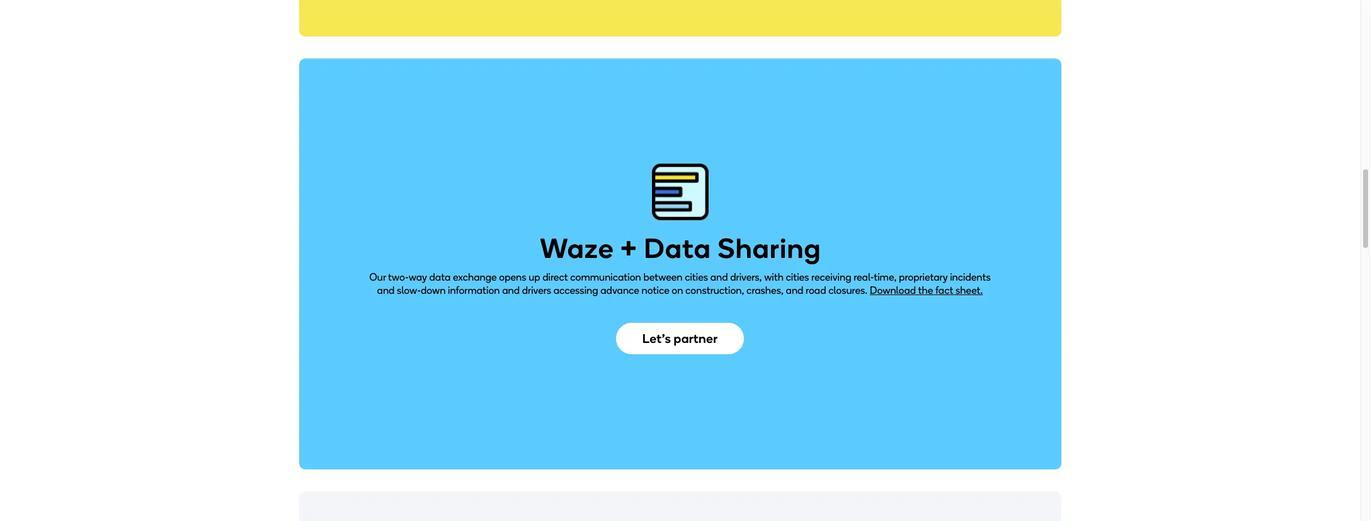 Task type: locate. For each thing, give the bounding box(es) containing it.
data
[[644, 232, 711, 265]]

with
[[765, 271, 784, 283]]

1 horizontal spatial cities
[[786, 271, 810, 283]]

let's partner
[[643, 332, 718, 347]]

fact
[[936, 285, 954, 296]]

1 cities from the left
[[685, 271, 709, 283]]

construction,
[[686, 285, 745, 296]]

and
[[711, 271, 728, 283], [377, 285, 395, 296], [503, 285, 520, 296], [786, 285, 804, 296]]

accessing
[[554, 285, 599, 296]]

let's partner link
[[616, 323, 745, 355]]

real-
[[854, 271, 874, 283]]

communication
[[571, 271, 642, 283]]

direct
[[543, 271, 568, 283]]

down
[[421, 285, 446, 296]]

between
[[644, 271, 683, 283]]

0 horizontal spatial cities
[[685, 271, 709, 283]]

cities up road
[[786, 271, 810, 283]]

our two-way data exchange opens up direct communication between cities and drivers, with cities receiving real-time, proprietary incidents and slow-down information and drivers accessing advance notice on construction, crashes, and road closures.
[[370, 271, 991, 296]]

crashes,
[[747, 285, 784, 296]]

two-
[[388, 271, 409, 283]]

data
[[430, 271, 451, 283]]

way
[[409, 271, 427, 283]]

opens
[[500, 271, 527, 283]]

up
[[529, 271, 541, 283]]

and down our
[[377, 285, 395, 296]]

and left road
[[786, 285, 804, 296]]

slow-
[[397, 285, 421, 296]]

drivers
[[522, 285, 552, 296]]

notice
[[642, 285, 670, 296]]

time,
[[874, 271, 897, 283]]

and up 'construction,'
[[711, 271, 728, 283]]

cities
[[685, 271, 709, 283], [786, 271, 810, 283]]

sheet.
[[956, 285, 984, 296]]

our
[[370, 271, 386, 283]]

2 cities from the left
[[786, 271, 810, 283]]

cities up 'construction,'
[[685, 271, 709, 283]]

waze + data sharing
[[540, 232, 821, 265]]



Task type: vqa. For each thing, say whether or not it's contained in the screenshot.
Community
no



Task type: describe. For each thing, give the bounding box(es) containing it.
advance
[[601, 285, 640, 296]]

receiving
[[812, 271, 852, 283]]

road
[[806, 285, 827, 296]]

and down opens
[[503, 285, 520, 296]]

incidents
[[951, 271, 991, 283]]

the
[[919, 285, 934, 296]]

+
[[621, 232, 637, 265]]

download the fact sheet.
[[870, 285, 984, 296]]

proprietary
[[900, 271, 948, 283]]

drivers,
[[731, 271, 762, 283]]

information
[[448, 285, 500, 296]]

exchange
[[453, 271, 497, 283]]

download the fact sheet. link
[[870, 285, 984, 296]]

download
[[870, 285, 917, 296]]

on
[[672, 285, 684, 296]]

closures.
[[829, 285, 868, 296]]

waze
[[540, 232, 614, 265]]

let's
[[643, 332, 671, 347]]

sharing
[[718, 232, 821, 265]]

partner
[[674, 332, 718, 347]]



